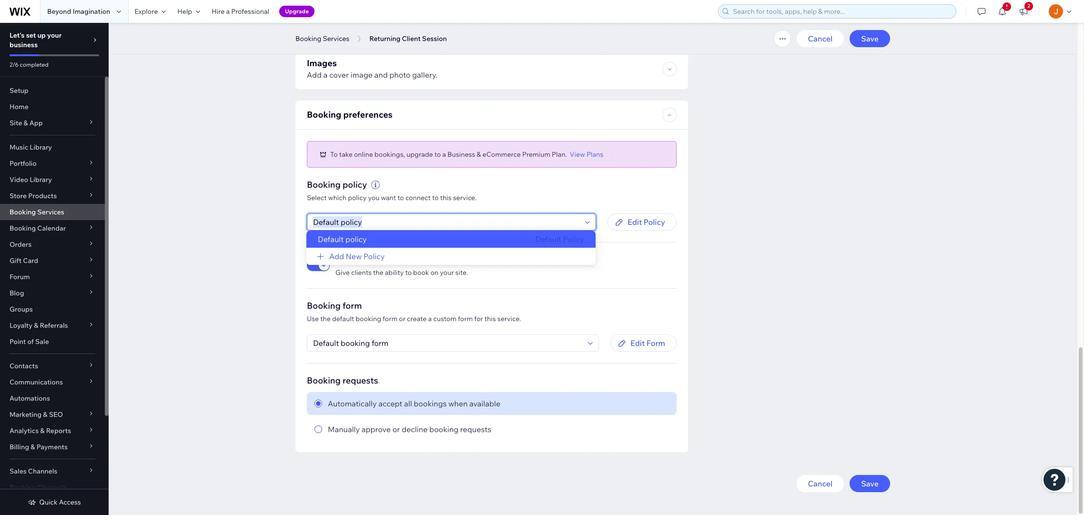 Task type: locate. For each thing, give the bounding box(es) containing it.
beyond
[[47, 7, 71, 16]]

2 library from the top
[[30, 175, 52, 184]]

1 vertical spatial save
[[861, 479, 879, 488]]

for
[[474, 314, 483, 323]]

1 vertical spatial your
[[440, 268, 454, 277]]

or left create
[[399, 314, 406, 323]]

1 horizontal spatial add
[[329, 251, 344, 261]]

services down service
[[323, 34, 349, 43]]

orders
[[10, 240, 32, 249]]

1 horizontal spatial your
[[440, 268, 454, 277]]

& inside "dropdown button"
[[31, 443, 35, 451]]

0 vertical spatial your
[[47, 31, 62, 40]]

2/6
[[10, 61, 19, 68]]

to right want
[[398, 193, 404, 202]]

bookings up "ability"
[[364, 254, 402, 265]]

& for payments
[[31, 443, 35, 451]]

0 horizontal spatial booking services
[[10, 208, 64, 216]]

option group
[[307, 392, 677, 441]]

2 vertical spatial policy
[[364, 251, 385, 261]]

a down images
[[323, 70, 328, 79]]

site.
[[455, 268, 468, 277]]

& right site
[[24, 119, 28, 127]]

booking right the default
[[356, 314, 381, 323]]

& left reports
[[40, 427, 45, 435]]

image
[[351, 70, 373, 79]]

view plans button
[[570, 150, 603, 158]]

the right use
[[320, 314, 331, 323]]

policy up add new policy
[[345, 234, 367, 244]]

view
[[570, 150, 585, 158]]

help button
[[172, 0, 206, 23]]

sales channels
[[10, 467, 57, 476]]

services inside sidebar element
[[37, 208, 64, 216]]

this right connect at top
[[440, 193, 452, 202]]

a
[[226, 7, 230, 16], [323, 70, 328, 79], [442, 150, 446, 158], [428, 314, 432, 323]]

default
[[318, 234, 344, 244], [535, 234, 561, 244]]

library inside video library dropdown button
[[30, 175, 52, 184]]

0 vertical spatial save button
[[850, 30, 890, 47]]

option
[[306, 230, 596, 248]]

clients
[[351, 268, 372, 277]]

0 vertical spatial cancel button
[[797, 30, 844, 47]]

booking inside option group
[[429, 424, 459, 434]]

to
[[435, 150, 441, 158], [398, 193, 404, 202], [432, 193, 439, 202], [405, 268, 412, 277]]

0 vertical spatial library
[[30, 143, 52, 152]]

0 horizontal spatial bookings
[[364, 254, 402, 265]]

analytics
[[10, 427, 39, 435]]

2/6 completed
[[10, 61, 48, 68]]

service.
[[453, 193, 477, 202], [497, 314, 521, 323]]

0 vertical spatial channels
[[28, 467, 57, 476]]

1 horizontal spatial services
[[323, 34, 349, 43]]

let's set up your business
[[10, 31, 62, 49]]

0 vertical spatial booking services
[[295, 34, 349, 43]]

when
[[448, 399, 468, 408]]

automatically accept all bookings when available
[[328, 399, 500, 408]]

help
[[177, 7, 192, 16]]

1 vertical spatial library
[[30, 175, 52, 184]]

1 vertical spatial booking
[[429, 424, 459, 434]]

channels up quick access button
[[37, 483, 67, 492]]

the inside online bookings give clients the ability to book on your site.
[[373, 268, 383, 277]]

bookings right the all
[[414, 399, 447, 408]]

online
[[336, 254, 362, 265]]

& left seo
[[43, 410, 47, 419]]

0 vertical spatial booking
[[356, 314, 381, 323]]

0 vertical spatial add
[[307, 70, 322, 79]]

edit inside button
[[630, 338, 645, 348]]

1 vertical spatial the
[[320, 314, 331, 323]]

bookings,
[[375, 150, 405, 158]]

to left book
[[405, 268, 412, 277]]

channels inside sales channels dropdown button
[[28, 467, 57, 476]]

requests up automatically
[[343, 375, 378, 386]]

analytics & reports button
[[0, 423, 105, 439]]

online bookings give clients the ability to book on your site.
[[336, 254, 468, 277]]

services up calendar
[[37, 208, 64, 216]]

automatically
[[328, 399, 377, 408]]

booking services inside booking services link
[[10, 208, 64, 216]]

booking services link
[[0, 204, 105, 220]]

gift card
[[10, 256, 38, 265]]

channels up booking channels
[[28, 467, 57, 476]]

1 vertical spatial save button
[[850, 475, 890, 492]]

cancel button
[[797, 30, 844, 47], [797, 475, 844, 492]]

1 horizontal spatial bookings
[[414, 399, 447, 408]]

services for booking services button
[[323, 34, 349, 43]]

ability
[[385, 268, 404, 277]]

card
[[23, 256, 38, 265]]

1 vertical spatial or
[[393, 424, 400, 434]]

0 horizontal spatial policy
[[364, 251, 385, 261]]

up
[[37, 31, 46, 40]]

accept
[[378, 399, 402, 408]]

member
[[437, 13, 467, 22]]

to right connect at top
[[432, 193, 439, 202]]

save button
[[850, 30, 890, 47], [850, 475, 890, 492]]

or inside booking form use the default booking form or create a custom form for this service.
[[399, 314, 406, 323]]

1 horizontal spatial booking
[[429, 424, 459, 434]]

default policy
[[535, 234, 584, 244]]

1 horizontal spatial form
[[383, 314, 398, 323]]

0 horizontal spatial your
[[47, 31, 62, 40]]

policy inside edit policy 'button'
[[644, 217, 665, 227]]

or left decline on the bottom of page
[[393, 424, 400, 434]]

0 horizontal spatial default
[[318, 234, 344, 244]]

1 horizontal spatial policy
[[563, 234, 584, 244]]

form up the default
[[343, 300, 362, 311]]

1 vertical spatial service.
[[497, 314, 521, 323]]

1 vertical spatial booking services
[[10, 208, 64, 216]]

1 vertical spatial channels
[[37, 483, 67, 492]]

0 vertical spatial cancel
[[808, 34, 833, 43]]

client
[[402, 34, 421, 43]]

form left create
[[383, 314, 398, 323]]

1 vertical spatial edit
[[630, 338, 645, 348]]

plan.
[[552, 150, 567, 158]]

0 horizontal spatial requests
[[343, 375, 378, 386]]

0 horizontal spatial the
[[320, 314, 331, 323]]

setup
[[10, 86, 28, 95]]

service. down the to take online bookings, upgrade to a business & ecommerce premium plan. view plans
[[453, 193, 477, 202]]

create
[[407, 314, 427, 323]]

a left business
[[442, 150, 446, 158]]

services
[[323, 34, 349, 43], [37, 208, 64, 216]]

library up products
[[30, 175, 52, 184]]

& right "loyalty"
[[34, 321, 38, 330]]

blog button
[[0, 285, 105, 301]]

2
[[1028, 3, 1030, 9]]

the inside booking form use the default booking form or create a custom form for this service.
[[320, 314, 331, 323]]

forum
[[10, 273, 30, 281]]

Search for tools, apps, help & more... field
[[730, 5, 953, 18]]

1 cancel from the top
[[808, 34, 833, 43]]

0 vertical spatial bookings
[[364, 254, 402, 265]]

add inside images add a cover image and photo gallery.
[[307, 70, 322, 79]]

1 vertical spatial on
[[431, 268, 438, 277]]

store
[[10, 192, 27, 200]]

1 library from the top
[[30, 143, 52, 152]]

policy left you
[[348, 193, 367, 202]]

0 vertical spatial services
[[323, 34, 349, 43]]

edit form
[[630, 338, 665, 348]]

default for default policy
[[318, 234, 344, 244]]

0 horizontal spatial services
[[37, 208, 64, 216]]

option containing default policy
[[306, 230, 596, 248]]

edit inside 'button'
[[628, 217, 642, 227]]

0 horizontal spatial add
[[307, 70, 322, 79]]

booking down service
[[295, 34, 321, 43]]

channels
[[28, 467, 57, 476], [37, 483, 67, 492]]

your right up on the left top of page
[[47, 31, 62, 40]]

1 vertical spatial requests
[[460, 424, 491, 434]]

book
[[413, 268, 429, 277]]

policy for booking policy
[[343, 179, 367, 190]]

contacts
[[10, 362, 38, 370]]

1 horizontal spatial requests
[[460, 424, 491, 434]]

on right book
[[431, 268, 438, 277]]

manually approve or decline booking requests
[[328, 424, 491, 434]]

a right hire
[[226, 7, 230, 16]]

new
[[346, 251, 362, 261]]

your inside online bookings give clients the ability to book on your site.
[[440, 268, 454, 277]]

& inside dropdown button
[[40, 427, 45, 435]]

1 vertical spatial policy
[[348, 193, 367, 202]]

2 horizontal spatial form
[[458, 314, 473, 323]]

1 vertical spatial cancel button
[[797, 475, 844, 492]]

store products
[[10, 192, 57, 200]]

0 vertical spatial the
[[373, 268, 383, 277]]

to inside online bookings give clients the ability to book on your site.
[[405, 268, 412, 277]]

& inside dropdown button
[[24, 119, 28, 127]]

policy up which
[[343, 179, 367, 190]]

availability
[[338, 13, 376, 22]]

upgrade
[[285, 8, 309, 15]]

booking services for booking services button
[[295, 34, 349, 43]]

2 save button from the top
[[850, 475, 890, 492]]

service. right for at the bottom of the page
[[497, 314, 521, 323]]

site & app button
[[0, 115, 105, 131]]

library inside music library link
[[30, 143, 52, 152]]

1 horizontal spatial the
[[373, 268, 383, 277]]

available
[[469, 399, 500, 408]]

booking services up booking calendar
[[10, 208, 64, 216]]

0 vertical spatial service.
[[453, 193, 477, 202]]

1 horizontal spatial service.
[[497, 314, 521, 323]]

cancel
[[808, 34, 833, 43], [808, 479, 833, 488]]

communications
[[10, 378, 63, 386]]

requests down available
[[460, 424, 491, 434]]

a right create
[[428, 314, 432, 323]]

2 vertical spatial policy
[[345, 234, 367, 244]]

booking
[[356, 314, 381, 323], [429, 424, 459, 434]]

the left "ability"
[[373, 268, 383, 277]]

your left site.
[[440, 268, 454, 277]]

sale
[[35, 337, 49, 346]]

1 horizontal spatial booking services
[[295, 34, 349, 43]]

hours
[[469, 13, 489, 22]]

0 vertical spatial edit
[[628, 217, 642, 227]]

channels for sales channels
[[28, 467, 57, 476]]

1 vertical spatial services
[[37, 208, 64, 216]]

services inside button
[[323, 34, 349, 43]]

or
[[399, 314, 406, 323], [393, 424, 400, 434]]

2 cancel button from the top
[[797, 475, 844, 492]]

video library
[[10, 175, 52, 184]]

images add a cover image and photo gallery.
[[307, 57, 438, 79]]

& right billing
[[31, 443, 35, 451]]

1 horizontal spatial this
[[485, 314, 496, 323]]

library up "portfolio" popup button
[[30, 143, 52, 152]]

1 vertical spatial cancel
[[808, 479, 833, 488]]

select which policy you want to connect to this service.
[[307, 193, 477, 202]]

portfolio button
[[0, 155, 105, 172]]

0 vertical spatial policy
[[343, 179, 367, 190]]

0 vertical spatial save
[[861, 34, 879, 43]]

1 vertical spatial policy
[[563, 234, 584, 244]]

the
[[373, 268, 383, 277], [320, 314, 331, 323]]

default
[[332, 314, 354, 323]]

1 vertical spatial add
[[329, 251, 344, 261]]

quick access
[[39, 498, 81, 507]]

& right business
[[477, 150, 481, 158]]

booking right decline on the bottom of page
[[429, 424, 459, 434]]

form left for at the bottom of the page
[[458, 314, 473, 323]]

all
[[404, 399, 412, 408]]

library for video library
[[30, 175, 52, 184]]

quick
[[39, 498, 58, 507]]

1 horizontal spatial on
[[431, 268, 438, 277]]

upgrade button
[[279, 6, 315, 17]]

0 vertical spatial policy
[[644, 217, 665, 227]]

None field
[[310, 214, 582, 230], [310, 335, 585, 351], [310, 214, 582, 230], [310, 335, 585, 351]]

booking down store
[[10, 208, 36, 216]]

booking services down service
[[295, 34, 349, 43]]

add left new
[[329, 251, 344, 261]]

access
[[59, 498, 81, 507]]

2 horizontal spatial policy
[[644, 217, 665, 227]]

booking down sales
[[10, 483, 36, 492]]

1 vertical spatial this
[[485, 314, 496, 323]]

booking up use
[[307, 300, 341, 311]]

&
[[24, 119, 28, 127], [477, 150, 481, 158], [34, 321, 38, 330], [43, 410, 47, 419], [40, 427, 45, 435], [31, 443, 35, 451]]

take
[[339, 150, 353, 158]]

and
[[374, 70, 388, 79]]

0 horizontal spatial this
[[440, 193, 452, 202]]

booking channels link
[[0, 479, 105, 496]]

2 cancel from the top
[[808, 479, 833, 488]]

& for app
[[24, 119, 28, 127]]

2 default from the left
[[535, 234, 561, 244]]

0 vertical spatial or
[[399, 314, 406, 323]]

or inside option group
[[393, 424, 400, 434]]

policy
[[343, 179, 367, 190], [348, 193, 367, 202], [345, 234, 367, 244]]

0 horizontal spatial booking
[[356, 314, 381, 323]]

add down images
[[307, 70, 322, 79]]

on left the staff at the left top
[[408, 13, 417, 22]]

booking calendar button
[[0, 220, 105, 236]]

premium
[[522, 150, 550, 158]]

1 default from the left
[[318, 234, 344, 244]]

point of sale
[[10, 337, 49, 346]]

this right for at the bottom of the page
[[485, 314, 496, 323]]

to take online bookings, upgrade to a business & ecommerce premium plan. view plans
[[330, 150, 603, 158]]

0 vertical spatial on
[[408, 13, 417, 22]]

bookings inside online bookings give clients the ability to book on your site.
[[364, 254, 402, 265]]

booking services inside booking services button
[[295, 34, 349, 43]]

channels inside booking channels link
[[37, 483, 67, 492]]

1 horizontal spatial default
[[535, 234, 561, 244]]

services for booking services link
[[37, 208, 64, 216]]

booking up orders
[[10, 224, 36, 233]]



Task type: describe. For each thing, give the bounding box(es) containing it.
sales
[[10, 467, 27, 476]]

this inside booking form use the default booking form or create a custom form for this service.
[[485, 314, 496, 323]]

add inside button
[[329, 251, 344, 261]]

plans
[[587, 150, 603, 158]]

& for seo
[[43, 410, 47, 419]]

automations
[[10, 394, 50, 403]]

staff
[[419, 13, 435, 22]]

professional
[[231, 7, 269, 16]]

1 vertical spatial bookings
[[414, 399, 447, 408]]

manually
[[328, 424, 360, 434]]

hire a professional
[[212, 7, 269, 16]]

loyalty & referrals
[[10, 321, 68, 330]]

loyalty
[[10, 321, 32, 330]]

communications button
[[0, 374, 105, 390]]

booking inside booking channels link
[[10, 483, 36, 492]]

& for referrals
[[34, 321, 38, 330]]

edit for edit policy
[[628, 217, 642, 227]]

payments
[[37, 443, 68, 451]]

booking inside booking calendar popup button
[[10, 224, 36, 233]]

orders button
[[0, 236, 105, 253]]

policy inside add new policy button
[[364, 251, 385, 261]]

ecommerce
[[483, 150, 521, 158]]

1 save from the top
[[861, 34, 879, 43]]

marketing
[[10, 410, 42, 419]]

reports
[[46, 427, 71, 435]]

service
[[310, 13, 336, 22]]

booking inside booking services button
[[295, 34, 321, 43]]

default policy
[[318, 234, 367, 244]]

billing
[[10, 443, 29, 451]]

0 horizontal spatial form
[[343, 300, 362, 311]]

groups
[[10, 305, 33, 314]]

service. inside booking form use the default booking form or create a custom form for this service.
[[497, 314, 521, 323]]

blog
[[10, 289, 24, 297]]

custom
[[433, 314, 457, 323]]

gift card button
[[0, 253, 105, 269]]

video library button
[[0, 172, 105, 188]]

gift
[[10, 256, 22, 265]]

0 horizontal spatial on
[[408, 13, 417, 22]]

booking form use the default booking form or create a custom form for this service.
[[307, 300, 521, 323]]

service availability is based on staff member hours
[[310, 13, 489, 22]]

channels for booking channels
[[37, 483, 67, 492]]

booking channels
[[10, 483, 67, 492]]

returning client session
[[369, 34, 447, 43]]

edit policy
[[628, 217, 665, 227]]

default for default policy
[[535, 234, 561, 244]]

portfolio
[[10, 159, 37, 168]]

connect
[[406, 193, 431, 202]]

booking requests
[[307, 375, 378, 386]]

booking calendar
[[10, 224, 66, 233]]

app
[[29, 119, 43, 127]]

products
[[28, 192, 57, 200]]

cancel for 2nd cancel button from the bottom
[[808, 34, 833, 43]]

billing & payments button
[[0, 439, 105, 455]]

music library
[[10, 143, 52, 152]]

to
[[330, 150, 338, 158]]

on inside online bookings give clients the ability to book on your site.
[[431, 268, 438, 277]]

policy for default policy
[[345, 234, 367, 244]]

marketing & seo button
[[0, 407, 105, 423]]

& for reports
[[40, 427, 45, 435]]

booking preferences
[[307, 109, 393, 120]]

a inside images add a cover image and photo gallery.
[[323, 70, 328, 79]]

point
[[10, 337, 26, 346]]

edit policy button
[[608, 213, 677, 230]]

preferences
[[343, 109, 393, 120]]

booking inside booking form use the default booking form or create a custom form for this service.
[[356, 314, 381, 323]]

session
[[422, 34, 447, 43]]

images
[[307, 57, 337, 68]]

cancel for 2nd cancel button from the top of the page
[[808, 479, 833, 488]]

beyond imagination
[[47, 7, 110, 16]]

sidebar element
[[0, 23, 109, 515]]

home
[[10, 102, 28, 111]]

policy for default policy
[[563, 234, 584, 244]]

1 save button from the top
[[850, 30, 890, 47]]

booking up to
[[307, 109, 341, 120]]

point of sale link
[[0, 334, 105, 350]]

music
[[10, 143, 28, 152]]

2 button
[[1013, 0, 1034, 23]]

hire a professional link
[[206, 0, 275, 23]]

booking services for booking services link
[[10, 208, 64, 216]]

to right upgrade
[[435, 150, 441, 158]]

booking up automatically
[[307, 375, 341, 386]]

is
[[377, 13, 383, 22]]

1 cancel button from the top
[[797, 30, 844, 47]]

billing & payments
[[10, 443, 68, 451]]

store products button
[[0, 188, 105, 204]]

2 save from the top
[[861, 479, 879, 488]]

based
[[385, 13, 406, 22]]

edit for edit form
[[630, 338, 645, 348]]

groups link
[[0, 301, 105, 317]]

returning
[[369, 34, 401, 43]]

booking inside booking services link
[[10, 208, 36, 216]]

requests inside option group
[[460, 424, 491, 434]]

a inside booking form use the default booking form or create a custom form for this service.
[[428, 314, 432, 323]]

set
[[26, 31, 36, 40]]

select
[[307, 193, 327, 202]]

give
[[336, 268, 350, 277]]

booking up select
[[307, 179, 341, 190]]

cover
[[329, 70, 349, 79]]

0 vertical spatial this
[[440, 193, 452, 202]]

policy for edit policy
[[644, 217, 665, 227]]

let's
[[10, 31, 25, 40]]

your inside the let's set up your business
[[47, 31, 62, 40]]

0 horizontal spatial service.
[[453, 193, 477, 202]]

0 vertical spatial requests
[[343, 375, 378, 386]]

booking inside booking form use the default booking form or create a custom form for this service.
[[307, 300, 341, 311]]

hire
[[212, 7, 225, 16]]

contacts button
[[0, 358, 105, 374]]

loyalty & referrals button
[[0, 317, 105, 334]]

library for music library
[[30, 143, 52, 152]]

option group containing automatically accept all bookings when available
[[307, 392, 677, 441]]

site
[[10, 119, 22, 127]]

setup link
[[0, 82, 105, 99]]

imagination
[[73, 7, 110, 16]]



Task type: vqa. For each thing, say whether or not it's contained in the screenshot.
Assign a badge to the bottom
no



